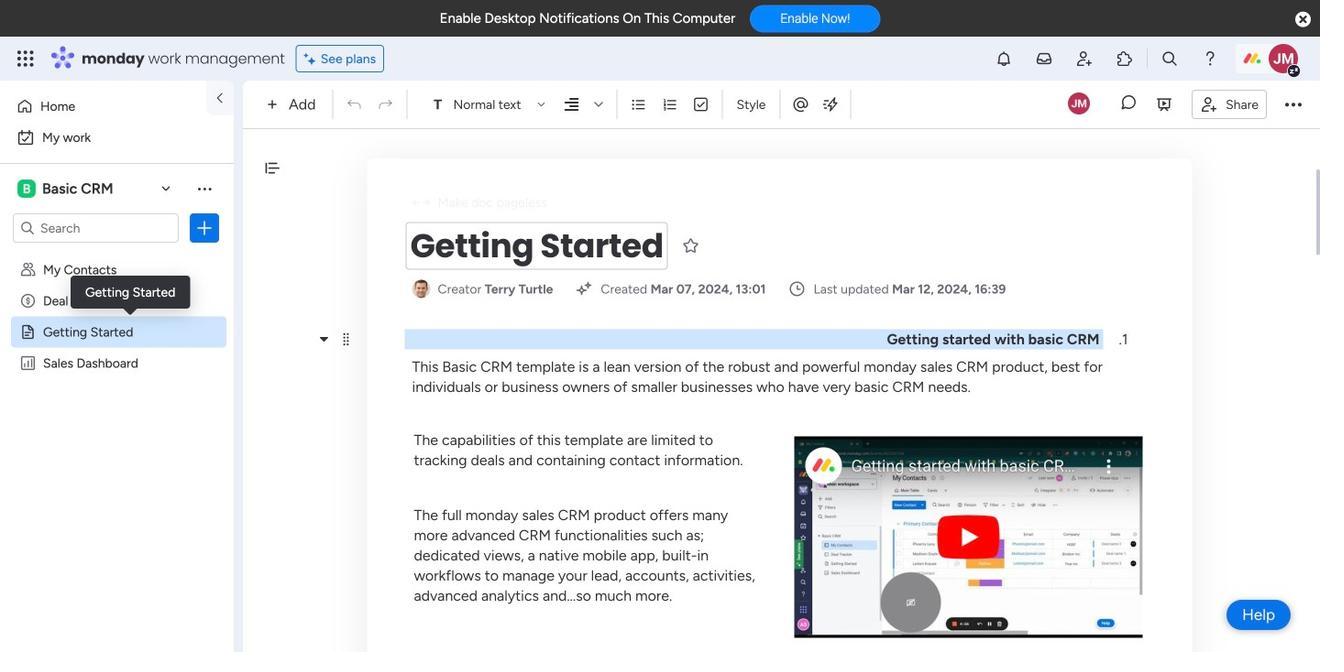 Task type: vqa. For each thing, say whether or not it's contained in the screenshot.
the right component ICON
no



Task type: describe. For each thing, give the bounding box(es) containing it.
invite members image
[[1075, 50, 1094, 68]]

Search in workspace field
[[39, 218, 153, 239]]

dynamic values image
[[821, 95, 839, 114]]

update feed image
[[1035, 50, 1053, 68]]

numbered list image
[[661, 96, 678, 113]]

search everything image
[[1161, 50, 1179, 68]]

options image
[[195, 219, 214, 237]]

bulleted list image
[[630, 96, 647, 113]]

workspace image
[[17, 179, 36, 199]]

jeremy miller image
[[1269, 44, 1298, 73]]

mention image
[[792, 95, 810, 113]]

dapulse close image
[[1295, 11, 1311, 29]]

notifications image
[[995, 50, 1013, 68]]



Task type: locate. For each thing, give the bounding box(es) containing it.
public dashboard image
[[19, 355, 37, 372]]

2 vertical spatial option
[[0, 253, 234, 257]]

list box
[[0, 251, 234, 627]]

select product image
[[17, 50, 35, 68]]

help image
[[1201, 50, 1219, 68]]

workspace selection element
[[17, 178, 116, 200]]

0 vertical spatial option
[[11, 92, 195, 121]]

option
[[11, 92, 195, 121], [11, 123, 223, 152], [0, 253, 234, 257]]

board activity image
[[1068, 92, 1090, 114]]

None field
[[406, 222, 668, 270]]

monday marketplace image
[[1116, 50, 1134, 68]]

checklist image
[[693, 96, 709, 113]]

workspace options image
[[195, 179, 214, 198]]

v2 ellipsis image
[[1285, 93, 1302, 116]]

see plans image
[[304, 48, 321, 69]]

add to favorites image
[[682, 237, 700, 255]]

public board image
[[19, 324, 37, 341]]

1 vertical spatial option
[[11, 123, 223, 152]]



